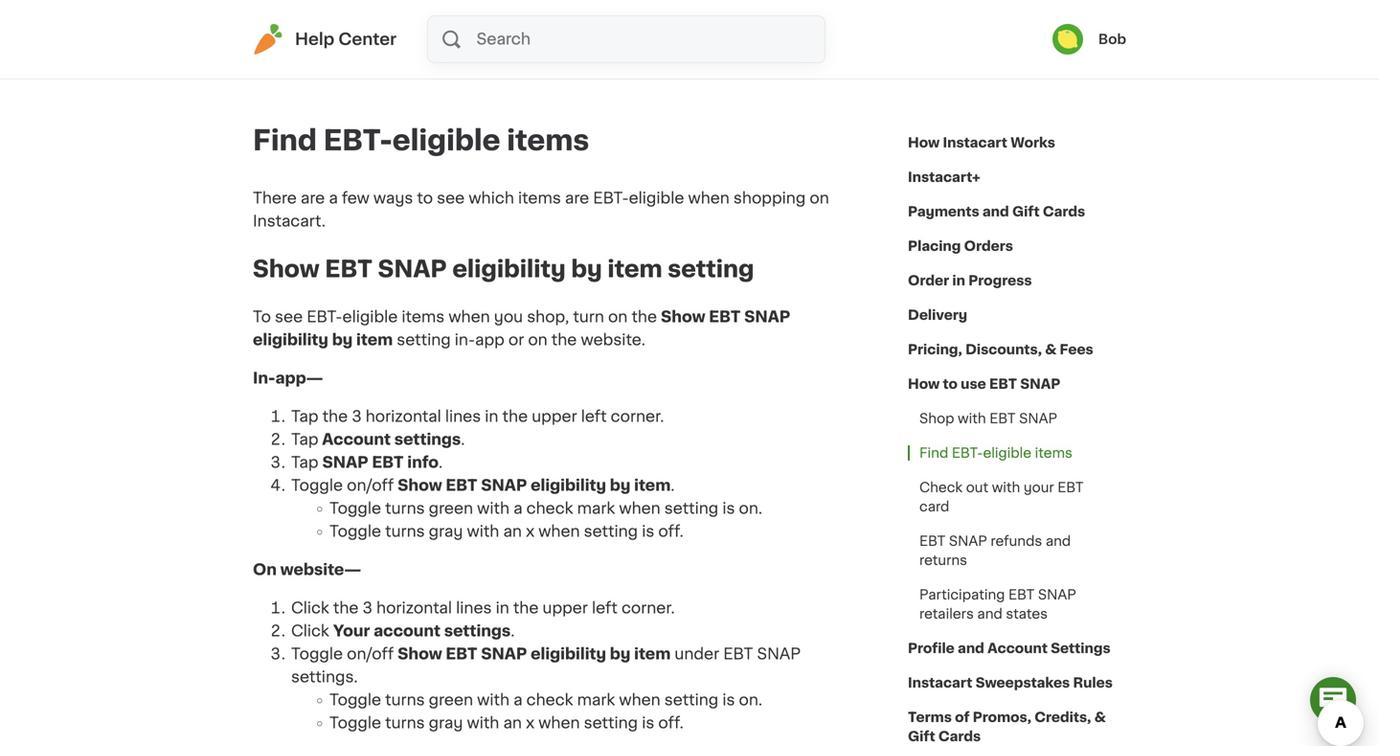 Task type: locate. For each thing, give the bounding box(es) containing it.
1 vertical spatial on.
[[739, 692, 763, 708]]

gift down terms
[[908, 730, 936, 743]]

a
[[329, 191, 338, 206], [514, 501, 523, 516], [514, 692, 523, 708]]

lines up toggle on/off show ebt snap eligibility by item
[[456, 600, 492, 616]]

1 vertical spatial check
[[526, 692, 573, 708]]

items up there are a few ways to see which items are ebt-eligible when shopping on instacart.
[[507, 127, 589, 154]]

on up website.
[[608, 309, 628, 325]]

0 horizontal spatial &
[[1045, 343, 1057, 356]]

see left 'which'
[[437, 191, 465, 206]]

setting
[[668, 258, 754, 281], [397, 332, 451, 348], [665, 501, 719, 516], [584, 524, 638, 539], [665, 692, 719, 708], [584, 715, 638, 731]]

show inside show ebt snap eligibility by item
[[661, 309, 706, 325]]

by inside tap the 3 horizontal lines in the upper left corner. tap account settings . tap snap ebt info . toggle on/off show ebt snap eligibility by item . toggle turns green with a check mark when setting is on. toggle turns gray with an x when setting is off.
[[610, 478, 631, 493]]

0 vertical spatial off.
[[658, 524, 684, 539]]

0 horizontal spatial find ebt-eligible items
[[253, 127, 589, 154]]

1 horizontal spatial on
[[608, 309, 628, 325]]

2 vertical spatial in
[[496, 600, 509, 616]]

1 horizontal spatial find ebt-eligible items
[[920, 446, 1073, 460]]

pricing, discounts, & fees link
[[908, 332, 1094, 367]]

the down 'shop,'
[[552, 332, 577, 348]]

and
[[983, 205, 1009, 218], [1046, 534, 1071, 548], [977, 607, 1003, 621], [958, 642, 985, 655]]

0 vertical spatial gray
[[429, 524, 463, 539]]

on/off
[[347, 478, 394, 493], [347, 646, 394, 662]]

find ebt-eligible items up ways
[[253, 127, 589, 154]]

app
[[475, 332, 505, 348]]

cards inside the terms of promos, credits, & gift cards
[[939, 730, 981, 743]]

1 mark from the top
[[577, 501, 615, 516]]

horizontal inside click the 3 horizontal lines in the upper left corner. click your account settings .
[[376, 600, 452, 616]]

in inside click the 3 horizontal lines in the upper left corner. click your account settings .
[[496, 600, 509, 616]]

horizontal
[[366, 409, 441, 424], [376, 600, 452, 616]]

0 vertical spatial mark
[[577, 501, 615, 516]]

orders
[[964, 239, 1013, 253]]

participating ebt snap retailers and states link
[[908, 578, 1126, 631]]

in for click the 3 horizontal lines in the upper left corner. click your account settings .
[[496, 600, 509, 616]]

1 horizontal spatial &
[[1095, 711, 1106, 724]]

user avatar image
[[1053, 24, 1083, 55]]

instacart image
[[253, 24, 284, 55]]

order in progress link
[[908, 263, 1032, 298]]

1 vertical spatial &
[[1095, 711, 1106, 724]]

2 how from the top
[[908, 377, 940, 391]]

how
[[908, 136, 940, 149], [908, 377, 940, 391]]

0 vertical spatial find ebt-eligible items
[[253, 127, 589, 154]]

show
[[253, 258, 320, 281], [661, 309, 706, 325], [398, 478, 442, 493], [398, 646, 442, 662]]

1 vertical spatial upper
[[543, 600, 588, 616]]

ebt inside the under ebt snap settings. toggle turns green with a check mark when setting is on. toggle turns gray with an x when setting is off.
[[723, 646, 753, 662]]

show down instacart. in the left of the page
[[253, 258, 320, 281]]

& inside the terms of promos, credits, & gift cards
[[1095, 711, 1106, 724]]

0 vertical spatial account
[[322, 432, 391, 447]]

2 an from the top
[[503, 715, 522, 731]]

1 vertical spatial click
[[291, 623, 329, 639]]

1 click from the top
[[291, 600, 329, 616]]

0 vertical spatial horizontal
[[366, 409, 441, 424]]

and down participating
[[977, 607, 1003, 621]]

1 vertical spatial gift
[[908, 730, 936, 743]]

2 horizontal spatial on
[[810, 191, 829, 206]]

1 horizontal spatial see
[[437, 191, 465, 206]]

items inside there are a few ways to see which items are ebt-eligible when shopping on instacart.
[[518, 191, 561, 206]]

to right ways
[[417, 191, 433, 206]]

turn
[[573, 309, 604, 325]]

1 vertical spatial x
[[526, 715, 535, 731]]

upper down setting in-app or on the website.
[[532, 409, 577, 424]]

toggle on/off show ebt snap eligibility by item
[[291, 646, 671, 662]]

click
[[291, 600, 329, 616], [291, 623, 329, 639]]

on/off inside tap the 3 horizontal lines in the upper left corner. tap account settings . tap snap ebt info . toggle on/off show ebt snap eligibility by item . toggle turns green with a check mark when setting is on. toggle turns gray with an x when setting is off.
[[347, 478, 394, 493]]

an down toggle on/off show ebt snap eligibility by item
[[503, 715, 522, 731]]

order in progress
[[908, 274, 1032, 287]]

.
[[461, 432, 465, 447], [439, 455, 443, 470], [671, 478, 675, 493], [511, 623, 515, 639]]

off. inside the under ebt snap settings. toggle turns green with a check mark when setting is on. toggle turns gray with an x when setting is off.
[[658, 715, 684, 731]]

find ebt-eligible items link
[[908, 436, 1084, 470]]

1 vertical spatial left
[[592, 600, 618, 616]]

check
[[526, 501, 573, 516], [526, 692, 573, 708]]

1 check from the top
[[526, 501, 573, 516]]

cards down works on the top
[[1043, 205, 1085, 218]]

check
[[920, 481, 963, 494]]

click the 3 horizontal lines in the upper left corner. click your account settings .
[[291, 600, 675, 639]]

0 vertical spatial how
[[908, 136, 940, 149]]

and inside "ebt snap refunds and returns"
[[1046, 534, 1071, 548]]

lines for .
[[445, 409, 481, 424]]

when inside there are a few ways to see which items are ebt-eligible when shopping on instacart.
[[688, 191, 730, 206]]

show ebt snap eligibility by item
[[253, 309, 790, 348]]

green
[[429, 501, 473, 516], [429, 692, 473, 708]]

1 horizontal spatial 3
[[363, 600, 373, 616]]

how instacart works link
[[908, 125, 1055, 160]]

lines inside click the 3 horizontal lines in the upper left corner. click your account settings .
[[456, 600, 492, 616]]

how up instacart+ link
[[908, 136, 940, 149]]

1 vertical spatial off.
[[658, 715, 684, 731]]

find down shop
[[920, 446, 949, 460]]

bob
[[1099, 33, 1126, 46]]

fees
[[1060, 343, 1094, 356]]

gray down info
[[429, 524, 463, 539]]

on right shopping
[[810, 191, 829, 206]]

upper inside tap the 3 horizontal lines in the upper left corner. tap account settings . tap snap ebt info . toggle on/off show ebt snap eligibility by item . toggle turns green with a check mark when setting is on. toggle turns gray with an x when setting is off.
[[532, 409, 577, 424]]

1 vertical spatial a
[[514, 501, 523, 516]]

&
[[1045, 343, 1057, 356], [1095, 711, 1106, 724]]

1 vertical spatial find
[[920, 446, 949, 460]]

0 vertical spatial see
[[437, 191, 465, 206]]

on
[[810, 191, 829, 206], [608, 309, 628, 325], [528, 332, 548, 348]]

settings
[[394, 432, 461, 447], [444, 623, 511, 639]]

left for .
[[581, 409, 607, 424]]

0 vertical spatial an
[[503, 524, 522, 539]]

bob link
[[1053, 24, 1126, 55]]

show inside tap the 3 horizontal lines in the upper left corner. tap account settings . tap snap ebt info . toggle on/off show ebt snap eligibility by item . toggle turns green with a check mark when setting is on. toggle turns gray with an x when setting is off.
[[398, 478, 442, 493]]

in inside tap the 3 horizontal lines in the upper left corner. tap account settings . tap snap ebt info . toggle on/off show ebt snap eligibility by item . toggle turns green with a check mark when setting is on. toggle turns gray with an x when setting is off.
[[485, 409, 499, 424]]

0 vertical spatial check
[[526, 501, 573, 516]]

2 check from the top
[[526, 692, 573, 708]]

green down toggle on/off show ebt snap eligibility by item
[[429, 692, 473, 708]]

how for how to use ebt snap
[[908, 377, 940, 391]]

2 on. from the top
[[739, 692, 763, 708]]

find ebt-eligible items down 'shop with ebt snap'
[[920, 446, 1073, 460]]

corner. inside tap the 3 horizontal lines in the upper left corner. tap account settings . tap snap ebt info . toggle on/off show ebt snap eligibility by item . toggle turns green with a check mark when setting is on. toggle turns gray with an x when setting is off.
[[611, 409, 664, 424]]

1 horizontal spatial to
[[943, 377, 958, 391]]

2 on/off from the top
[[347, 646, 394, 662]]

account down app—
[[322, 432, 391, 447]]

gray down toggle on/off show ebt snap eligibility by item
[[429, 715, 463, 731]]

instacart down profile
[[908, 676, 973, 690]]

an up click the 3 horizontal lines in the upper left corner. click your account settings .
[[503, 524, 522, 539]]

2 off. from the top
[[658, 715, 684, 731]]

0 vertical spatial lines
[[445, 409, 481, 424]]

rules
[[1073, 676, 1113, 690]]

1 vertical spatial to
[[943, 377, 958, 391]]

find
[[253, 127, 317, 154], [920, 446, 949, 460]]

x inside the under ebt snap settings. toggle turns green with a check mark when setting is on. toggle turns gray with an x when setting is off.
[[526, 715, 535, 731]]

placing
[[908, 239, 961, 253]]

are up instacart. in the left of the page
[[301, 191, 325, 206]]

ebt inside show ebt snap eligibility by item
[[709, 309, 741, 325]]

1 vertical spatial settings
[[444, 623, 511, 639]]

0 vertical spatial 3
[[352, 409, 362, 424]]

horizontal inside tap the 3 horizontal lines in the upper left corner. tap account settings . tap snap ebt info . toggle on/off show ebt snap eligibility by item . toggle turns green with a check mark when setting is on. toggle turns gray with an x when setting is off.
[[366, 409, 441, 424]]

1 vertical spatial how
[[908, 377, 940, 391]]

green down info
[[429, 501, 473, 516]]

& left fees
[[1045, 343, 1057, 356]]

ebt- inside there are a few ways to see which items are ebt-eligible when shopping on instacart.
[[593, 191, 629, 206]]

0 vertical spatial a
[[329, 191, 338, 206]]

to inside the how to use ebt snap link
[[943, 377, 958, 391]]

snap inside participating ebt snap retailers and states
[[1038, 588, 1076, 602]]

1 green from the top
[[429, 501, 473, 516]]

website.
[[581, 332, 646, 348]]

settings inside tap the 3 horizontal lines in the upper left corner. tap account settings . tap snap ebt info . toggle on/off show ebt snap eligibility by item . toggle turns green with a check mark when setting is on. toggle turns gray with an x when setting is off.
[[394, 432, 461, 447]]

profile and account settings
[[908, 642, 1111, 655]]

the down app—
[[322, 409, 348, 424]]

find ebt-eligible items inside find ebt-eligible items link
[[920, 446, 1073, 460]]

lines
[[445, 409, 481, 424], [456, 600, 492, 616]]

0 vertical spatial &
[[1045, 343, 1057, 356]]

1 vertical spatial find ebt-eligible items
[[920, 446, 1073, 460]]

1 vertical spatial an
[[503, 715, 522, 731]]

2 gray from the top
[[429, 715, 463, 731]]

in up toggle on/off show ebt snap eligibility by item
[[496, 600, 509, 616]]

by inside show ebt snap eligibility by item
[[332, 332, 353, 348]]

mark
[[577, 501, 615, 516], [577, 692, 615, 708]]

2 click from the top
[[291, 623, 329, 639]]

items up 'your'
[[1035, 446, 1073, 460]]

0 horizontal spatial gift
[[908, 730, 936, 743]]

in right order
[[953, 274, 966, 287]]

lines down the in-
[[445, 409, 481, 424]]

0 vertical spatial upper
[[532, 409, 577, 424]]

0 vertical spatial on.
[[739, 501, 763, 516]]

2 vertical spatial a
[[514, 692, 523, 708]]

profile
[[908, 642, 955, 655]]

account
[[322, 432, 391, 447], [988, 642, 1048, 655]]

cards down of on the bottom right
[[939, 730, 981, 743]]

2 green from the top
[[429, 692, 473, 708]]

upper inside click the 3 horizontal lines in the upper left corner. click your account settings .
[[543, 600, 588, 616]]

1 vertical spatial gray
[[429, 715, 463, 731]]

corner. up under
[[622, 600, 675, 616]]

3 for your
[[363, 600, 373, 616]]

0 horizontal spatial on
[[528, 332, 548, 348]]

and right "refunds"
[[1046, 534, 1071, 548]]

0 vertical spatial corner.
[[611, 409, 664, 424]]

eligibility
[[452, 258, 566, 281], [253, 332, 329, 348], [531, 478, 606, 493], [531, 646, 606, 662]]

& down rules
[[1095, 711, 1106, 724]]

lines inside tap the 3 horizontal lines in the upper left corner. tap account settings . tap snap ebt info . toggle on/off show ebt snap eligibility by item . toggle turns green with a check mark when setting is on. toggle turns gray with an x when setting is off.
[[445, 409, 481, 424]]

1 off. from the top
[[658, 524, 684, 539]]

gift
[[1012, 205, 1040, 218], [908, 730, 936, 743]]

1 vertical spatial see
[[275, 309, 303, 325]]

1 vertical spatial tap
[[291, 432, 318, 447]]

1 vertical spatial 3
[[363, 600, 373, 616]]

2 mark from the top
[[577, 692, 615, 708]]

settings up toggle on/off show ebt snap eligibility by item
[[444, 623, 511, 639]]

instacart
[[943, 136, 1008, 149], [908, 676, 973, 690]]

account up the sweepstakes
[[988, 642, 1048, 655]]

left for settings
[[592, 600, 618, 616]]

click left your
[[291, 623, 329, 639]]

upper
[[532, 409, 577, 424], [543, 600, 588, 616]]

see right to in the top left of the page
[[275, 309, 303, 325]]

on
[[253, 562, 277, 577]]

1 vertical spatial corner.
[[622, 600, 675, 616]]

left inside click the 3 horizontal lines in the upper left corner. click your account settings .
[[592, 600, 618, 616]]

0 vertical spatial click
[[291, 600, 329, 616]]

0 horizontal spatial to
[[417, 191, 433, 206]]

1 vertical spatial mark
[[577, 692, 615, 708]]

1 horizontal spatial are
[[565, 191, 589, 206]]

corner. inside click the 3 horizontal lines in the upper left corner. click your account settings .
[[622, 600, 675, 616]]

1 how from the top
[[908, 136, 940, 149]]

click down on website—
[[291, 600, 329, 616]]

out
[[966, 481, 989, 494]]

are
[[301, 191, 325, 206], [565, 191, 589, 206]]

on right or
[[528, 332, 548, 348]]

1 vertical spatial green
[[429, 692, 473, 708]]

0 vertical spatial x
[[526, 524, 535, 539]]

show right the turn
[[661, 309, 706, 325]]

0 vertical spatial settings
[[394, 432, 461, 447]]

0 vertical spatial on
[[810, 191, 829, 206]]

ebt
[[325, 258, 373, 281], [709, 309, 741, 325], [989, 377, 1017, 391], [990, 412, 1016, 425], [372, 455, 404, 470], [446, 478, 478, 493], [1058, 481, 1084, 494], [920, 534, 946, 548], [1009, 588, 1035, 602], [446, 646, 478, 662], [723, 646, 753, 662]]

an inside tap the 3 horizontal lines in the upper left corner. tap account settings . tap snap ebt info . toggle on/off show ebt snap eligibility by item . toggle turns green with a check mark when setting is on. toggle turns gray with an x when setting is off.
[[503, 524, 522, 539]]

0 vertical spatial green
[[429, 501, 473, 516]]

which
[[469, 191, 514, 206]]

1 horizontal spatial gift
[[1012, 205, 1040, 218]]

1 vertical spatial in
[[485, 409, 499, 424]]

left
[[581, 409, 607, 424], [592, 600, 618, 616]]

0 vertical spatial gift
[[1012, 205, 1040, 218]]

1 vertical spatial on/off
[[347, 646, 394, 662]]

0 horizontal spatial account
[[322, 432, 391, 447]]

see inside there are a few ways to see which items are ebt-eligible when shopping on instacart.
[[437, 191, 465, 206]]

the up your
[[333, 600, 359, 616]]

1 gray from the top
[[429, 524, 463, 539]]

x
[[526, 524, 535, 539], [526, 715, 535, 731]]

left inside tap the 3 horizontal lines in the upper left corner. tap account settings . tap snap ebt info . toggle on/off show ebt snap eligibility by item . toggle turns green with a check mark when setting is on. toggle turns gray with an x when setting is off.
[[581, 409, 607, 424]]

1 vertical spatial lines
[[456, 600, 492, 616]]

pricing, discounts, & fees
[[908, 343, 1094, 356]]

eligible inside there are a few ways to see which items are ebt-eligible when shopping on instacart.
[[629, 191, 684, 206]]

items right 'which'
[[518, 191, 561, 206]]

in down app
[[485, 409, 499, 424]]

the down or
[[502, 409, 528, 424]]

sweepstakes
[[976, 676, 1070, 690]]

settings up info
[[394, 432, 461, 447]]

1 an from the top
[[503, 524, 522, 539]]

1 turns from the top
[[385, 501, 425, 516]]

item inside show ebt snap eligibility by item
[[356, 332, 393, 348]]

1 vertical spatial instacart
[[908, 676, 973, 690]]

1 vertical spatial account
[[988, 642, 1048, 655]]

0 vertical spatial find
[[253, 127, 317, 154]]

2 tap from the top
[[291, 432, 318, 447]]

shop,
[[527, 309, 569, 325]]

upper up the under ebt snap settings. toggle turns green with a check mark when setting is on. toggle turns gray with an x when setting is off.
[[543, 600, 588, 616]]

are right 'which'
[[565, 191, 589, 206]]

horizontal up info
[[366, 409, 441, 424]]

to left use
[[943, 377, 958, 391]]

1 on/off from the top
[[347, 478, 394, 493]]

ebt-
[[324, 127, 393, 154], [593, 191, 629, 206], [307, 309, 342, 325], [952, 446, 983, 460]]

there
[[253, 191, 297, 206]]

on. inside tap the 3 horizontal lines in the upper left corner. tap account settings . tap snap ebt info . toggle on/off show ebt snap eligibility by item . toggle turns green with a check mark when setting is on. toggle turns gray with an x when setting is off.
[[739, 501, 763, 516]]

0 horizontal spatial see
[[275, 309, 303, 325]]

green inside the under ebt snap settings. toggle turns green with a check mark when setting is on. toggle turns gray with an x when setting is off.
[[429, 692, 473, 708]]

1 on. from the top
[[739, 501, 763, 516]]

an
[[503, 524, 522, 539], [503, 715, 522, 731]]

cards
[[1043, 205, 1085, 218], [939, 730, 981, 743]]

turns
[[385, 501, 425, 516], [385, 524, 425, 539], [385, 692, 425, 708], [385, 715, 425, 731]]

1 horizontal spatial find
[[920, 446, 949, 460]]

is
[[723, 501, 735, 516], [642, 524, 655, 539], [723, 692, 735, 708], [642, 715, 655, 731]]

0 vertical spatial left
[[581, 409, 607, 424]]

0 vertical spatial to
[[417, 191, 433, 206]]

0 horizontal spatial cards
[[939, 730, 981, 743]]

show down info
[[398, 478, 442, 493]]

toggle
[[291, 478, 343, 493], [330, 501, 381, 516], [330, 524, 381, 539], [291, 646, 343, 662], [330, 692, 381, 708], [330, 715, 381, 731]]

and up orders at the right top of the page
[[983, 205, 1009, 218]]

corner. down website.
[[611, 409, 664, 424]]

horizontal up account at bottom left
[[376, 600, 452, 616]]

1 vertical spatial horizontal
[[376, 600, 452, 616]]

0 horizontal spatial are
[[301, 191, 325, 206]]

in-
[[253, 371, 275, 386]]

1 x from the top
[[526, 524, 535, 539]]

3 inside tap the 3 horizontal lines in the upper left corner. tap account settings . tap snap ebt info . toggle on/off show ebt snap eligibility by item . toggle turns green with a check mark when setting is on. toggle turns gray with an x when setting is off.
[[352, 409, 362, 424]]

1 vertical spatial cards
[[939, 730, 981, 743]]

gift up orders at the right top of the page
[[1012, 205, 1040, 218]]

snap
[[378, 258, 447, 281], [744, 309, 790, 325], [1020, 377, 1061, 391], [1019, 412, 1058, 425], [322, 455, 368, 470], [481, 478, 527, 493], [949, 534, 987, 548], [1038, 588, 1076, 602], [481, 646, 527, 662], [757, 646, 801, 662]]

0 vertical spatial cards
[[1043, 205, 1085, 218]]

0 horizontal spatial find
[[253, 127, 317, 154]]

mark inside tap the 3 horizontal lines in the upper left corner. tap account settings . tap snap ebt info . toggle on/off show ebt snap eligibility by item . toggle turns green with a check mark when setting is on. toggle turns gray with an x when setting is off.
[[577, 501, 615, 516]]

a inside tap the 3 horizontal lines in the upper left corner. tap account settings . tap snap ebt info . toggle on/off show ebt snap eligibility by item . toggle turns green with a check mark when setting is on. toggle turns gray with an x when setting is off.
[[514, 501, 523, 516]]

2 vertical spatial tap
[[291, 455, 318, 470]]

0 horizontal spatial 3
[[352, 409, 362, 424]]

find up there
[[253, 127, 317, 154]]

you
[[494, 309, 523, 325]]

0 vertical spatial instacart
[[943, 136, 1008, 149]]

how down 'pricing,'
[[908, 377, 940, 391]]

help center
[[295, 31, 397, 47]]

3 inside click the 3 horizontal lines in the upper left corner. click your account settings .
[[363, 600, 373, 616]]

in for tap the 3 horizontal lines in the upper left corner. tap account settings . tap snap ebt info . toggle on/off show ebt snap eligibility by item . toggle turns green with a check mark when setting is on. toggle turns gray with an x when setting is off.
[[485, 409, 499, 424]]

0 vertical spatial on/off
[[347, 478, 394, 493]]

instacart up instacart+ on the top right of page
[[943, 136, 1008, 149]]

see
[[437, 191, 465, 206], [275, 309, 303, 325]]

1 horizontal spatial account
[[988, 642, 1048, 655]]

2 x from the top
[[526, 715, 535, 731]]

0 vertical spatial tap
[[291, 409, 318, 424]]

items
[[507, 127, 589, 154], [518, 191, 561, 206], [402, 309, 445, 325], [1035, 446, 1073, 460]]

payments
[[908, 205, 980, 218]]

shop
[[920, 412, 955, 425]]



Task type: vqa. For each thing, say whether or not it's contained in the screenshot.
eligibility in the Show EBT SNAP eligibility by item
yes



Task type: describe. For each thing, give the bounding box(es) containing it.
order
[[908, 274, 949, 287]]

show down account at bottom left
[[398, 646, 442, 662]]

check out with your ebt card link
[[908, 470, 1126, 524]]

settings inside click the 3 horizontal lines in the upper left corner. click your account settings .
[[444, 623, 511, 639]]

profile and account settings link
[[908, 631, 1111, 666]]

to inside there are a few ways to see which items are ebt-eligible when shopping on instacart.
[[417, 191, 433, 206]]

and inside participating ebt snap retailers and states
[[977, 607, 1003, 621]]

instacart sweepstakes rules
[[908, 676, 1113, 690]]

ebt inside participating ebt snap retailers and states
[[1009, 588, 1035, 602]]

2 vertical spatial on
[[528, 332, 548, 348]]

delivery link
[[908, 298, 968, 332]]

corner. for click the 3 horizontal lines in the upper left corner. click your account settings .
[[622, 600, 675, 616]]

eligibility inside show ebt snap eligibility by item
[[253, 332, 329, 348]]

pricing,
[[908, 343, 962, 356]]

ebt inside "ebt snap refunds and returns"
[[920, 534, 946, 548]]

or
[[509, 332, 524, 348]]

with inside check out with your ebt card
[[992, 481, 1020, 494]]

snap inside show ebt snap eligibility by item
[[744, 309, 790, 325]]

a inside the under ebt snap settings. toggle turns green with a check mark when setting is on. toggle turns gray with an x when setting is off.
[[514, 692, 523, 708]]

participating ebt snap retailers and states
[[920, 588, 1076, 621]]

retailers
[[920, 607, 974, 621]]

there are a few ways to see which items are ebt-eligible when shopping on instacart.
[[253, 191, 829, 229]]

ebt snap refunds and returns link
[[908, 524, 1126, 578]]

few
[[342, 191, 370, 206]]

how for how instacart works
[[908, 136, 940, 149]]

terms
[[908, 711, 952, 724]]

terms of promos, credits, & gift cards
[[908, 711, 1106, 743]]

website—
[[280, 562, 361, 577]]

shopping
[[734, 191, 806, 206]]

check inside tap the 3 horizontal lines in the upper left corner. tap account settings . tap snap ebt info . toggle on/off show ebt snap eligibility by item . toggle turns green with a check mark when setting is on. toggle turns gray with an x when setting is off.
[[526, 501, 573, 516]]

horizontal for account
[[376, 600, 452, 616]]

mark inside the under ebt snap settings. toggle turns green with a check mark when setting is on. toggle turns gray with an x when setting is off.
[[577, 692, 615, 708]]

to
[[253, 309, 271, 325]]

setting in-app or on the website.
[[393, 332, 646, 348]]

under
[[675, 646, 719, 662]]

instacart+
[[908, 171, 981, 184]]

how instacart works
[[908, 136, 1055, 149]]

an inside the under ebt snap settings. toggle turns green with a check mark when setting is on. toggle turns gray with an x when setting is off.
[[503, 715, 522, 731]]

under ebt snap settings. toggle turns green with a check mark when setting is on. toggle turns gray with an x when setting is off.
[[291, 646, 801, 731]]

snap inside the under ebt snap settings. toggle turns green with a check mark when setting is on. toggle turns gray with an x when setting is off.
[[757, 646, 801, 662]]

states
[[1006, 607, 1048, 621]]

account inside tap the 3 horizontal lines in the upper left corner. tap account settings . tap snap ebt info . toggle on/off show ebt snap eligibility by item . toggle turns green with a check mark when setting is on. toggle turns gray with an x when setting is off.
[[322, 432, 391, 447]]

check inside the under ebt snap settings. toggle turns green with a check mark when setting is on. toggle turns gray with an x when setting is off.
[[526, 692, 573, 708]]

1 horizontal spatial cards
[[1043, 205, 1085, 218]]

discounts,
[[966, 343, 1042, 356]]

4 turns from the top
[[385, 715, 425, 731]]

3 tap from the top
[[291, 455, 318, 470]]

check out with your ebt card
[[920, 481, 1084, 513]]

ebt inside check out with your ebt card
[[1058, 481, 1084, 494]]

settings
[[1051, 642, 1111, 655]]

gray inside tap the 3 horizontal lines in the upper left corner. tap account settings . tap snap ebt info . toggle on/off show ebt snap eligibility by item . toggle turns green with a check mark when setting is on. toggle turns gray with an x when setting is off.
[[429, 524, 463, 539]]

use
[[961, 377, 986, 391]]

a inside there are a few ways to see which items are ebt-eligible when shopping on instacart.
[[329, 191, 338, 206]]

tap the 3 horizontal lines in the upper left corner. tap account settings . tap snap ebt info . toggle on/off show ebt snap eligibility by item . toggle turns green with a check mark when setting is on. toggle turns gray with an x when setting is off.
[[291, 409, 763, 539]]

1 vertical spatial on
[[608, 309, 628, 325]]

progress
[[969, 274, 1032, 287]]

shop with ebt snap
[[920, 412, 1058, 425]]

in-app—
[[253, 371, 323, 386]]

. inside click the 3 horizontal lines in the upper left corner. click your account settings .
[[511, 623, 515, 639]]

x inside tap the 3 horizontal lines in the upper left corner. tap account settings . tap snap ebt info . toggle on/off show ebt snap eligibility by item . toggle turns green with a check mark when setting is on. toggle turns gray with an x when setting is off.
[[526, 524, 535, 539]]

your
[[1024, 481, 1054, 494]]

participating
[[920, 588, 1005, 602]]

shop with ebt snap link
[[908, 401, 1069, 436]]

delivery
[[908, 308, 968, 322]]

2 are from the left
[[565, 191, 589, 206]]

account
[[374, 623, 441, 639]]

2 turns from the top
[[385, 524, 425, 539]]

instacart sweepstakes rules link
[[908, 666, 1113, 700]]

the up toggle on/off show ebt snap eligibility by item
[[513, 600, 539, 616]]

eligibility inside tap the 3 horizontal lines in the upper left corner. tap account settings . tap snap ebt info . toggle on/off show ebt snap eligibility by item . toggle turns green with a check mark when setting is on. toggle turns gray with an x when setting is off.
[[531, 478, 606, 493]]

help
[[295, 31, 335, 47]]

ebt snap refunds and returns
[[920, 534, 1071, 567]]

placing orders
[[908, 239, 1013, 253]]

on. inside the under ebt snap settings. toggle turns green with a check mark when setting is on. toggle turns gray with an x when setting is off.
[[739, 692, 763, 708]]

0 vertical spatial in
[[953, 274, 966, 287]]

help center link
[[253, 24, 397, 55]]

terms of promos, credits, & gift cards link
[[908, 700, 1126, 746]]

corner. for tap the 3 horizontal lines in the upper left corner. tap account settings . tap snap ebt info . toggle on/off show ebt snap eligibility by item . toggle turns green with a check mark when setting is on. toggle turns gray with an x when setting is off.
[[611, 409, 664, 424]]

off. inside tap the 3 horizontal lines in the upper left corner. tap account settings . tap snap ebt info . toggle on/off show ebt snap eligibility by item . toggle turns green with a check mark when setting is on. toggle turns gray with an x when setting is off.
[[658, 524, 684, 539]]

3 turns from the top
[[385, 692, 425, 708]]

Search search field
[[475, 16, 825, 62]]

snap inside "ebt snap refunds and returns"
[[949, 534, 987, 548]]

horizontal for settings
[[366, 409, 441, 424]]

on inside there are a few ways to see which items are ebt-eligible when shopping on instacart.
[[810, 191, 829, 206]]

gift inside the terms of promos, credits, & gift cards
[[908, 730, 936, 743]]

works
[[1011, 136, 1055, 149]]

placing orders link
[[908, 229, 1013, 263]]

3 for account
[[352, 409, 362, 424]]

instacart+ link
[[908, 160, 981, 194]]

settings.
[[291, 669, 358, 685]]

item inside tap the 3 horizontal lines in the upper left corner. tap account settings . tap snap ebt info . toggle on/off show ebt snap eligibility by item . toggle turns green with a check mark when setting is on. toggle turns gray with an x when setting is off.
[[634, 478, 671, 493]]

in-
[[455, 332, 475, 348]]

center
[[338, 31, 397, 47]]

1 tap from the top
[[291, 409, 318, 424]]

the up website.
[[632, 309, 657, 325]]

and right profile
[[958, 642, 985, 655]]

payments and gift cards
[[908, 205, 1085, 218]]

app—
[[275, 371, 323, 386]]

green inside tap the 3 horizontal lines in the upper left corner. tap account settings . tap snap ebt info . toggle on/off show ebt snap eligibility by item . toggle turns green with a check mark when setting is on. toggle turns gray with an x when setting is off.
[[429, 501, 473, 516]]

how to use ebt snap
[[908, 377, 1061, 391]]

upper for .
[[532, 409, 577, 424]]

of
[[955, 711, 970, 724]]

refunds
[[991, 534, 1042, 548]]

items left you
[[402, 309, 445, 325]]

credits,
[[1035, 711, 1091, 724]]

your
[[333, 623, 370, 639]]

promos,
[[973, 711, 1032, 724]]

on website—
[[253, 562, 361, 577]]

lines for settings
[[456, 600, 492, 616]]

instacart.
[[253, 214, 326, 229]]

gray inside the under ebt snap settings. toggle turns green with a check mark when setting is on. toggle turns gray with an x when setting is off.
[[429, 715, 463, 731]]

returns
[[920, 554, 967, 567]]

ways
[[373, 191, 413, 206]]

payments and gift cards link
[[908, 194, 1085, 229]]

card
[[920, 500, 950, 513]]

show ebt snap eligibility by item setting
[[253, 258, 754, 281]]

info
[[407, 455, 439, 470]]

upper for settings
[[543, 600, 588, 616]]

to see ebt-eligible items when you shop, turn on the
[[253, 309, 661, 325]]

1 are from the left
[[301, 191, 325, 206]]

how to use ebt snap link
[[908, 367, 1061, 401]]



